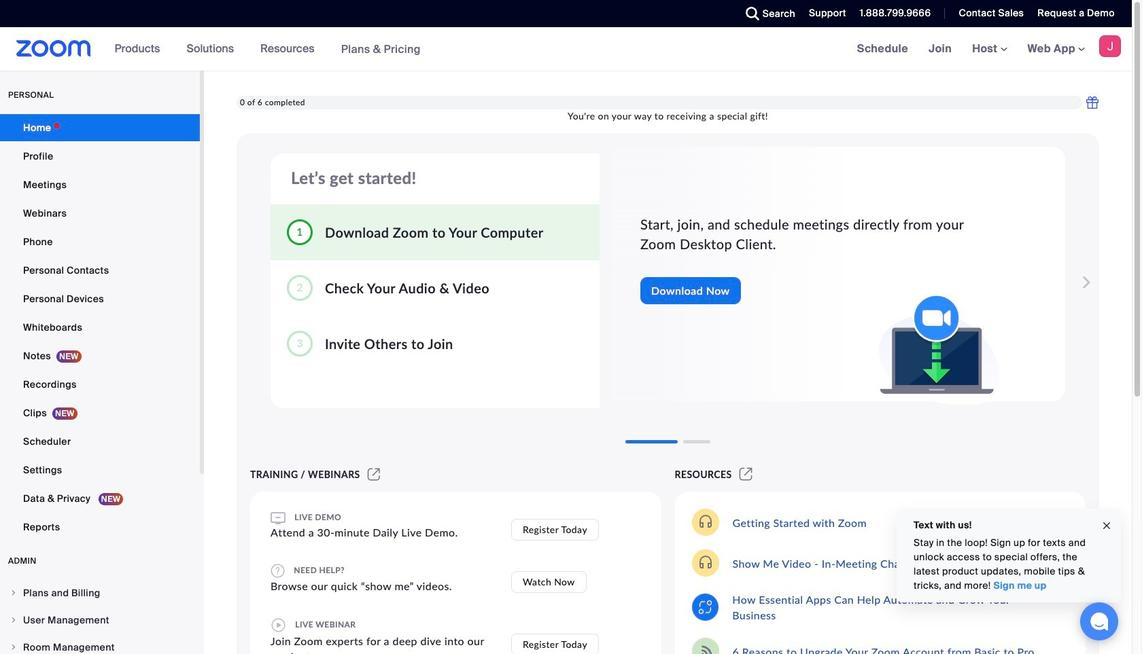 Task type: vqa. For each thing, say whether or not it's contained in the screenshot.
Next icon
yes



Task type: describe. For each thing, give the bounding box(es) containing it.
zoom logo image
[[16, 40, 91, 57]]

open chat image
[[1090, 613, 1109, 632]]

meetings navigation
[[847, 27, 1132, 71]]

right image
[[10, 617, 18, 625]]

1 window new image from the left
[[366, 469, 382, 481]]

personal menu menu
[[0, 114, 200, 543]]



Task type: locate. For each thing, give the bounding box(es) containing it.
0 vertical spatial right image
[[10, 590, 18, 598]]

0 vertical spatial menu item
[[0, 581, 200, 607]]

right image down right image on the bottom
[[10, 644, 18, 652]]

2 vertical spatial menu item
[[0, 635, 200, 655]]

1 right image from the top
[[10, 590, 18, 598]]

1 horizontal spatial window new image
[[738, 469, 755, 481]]

next image
[[1076, 269, 1095, 296]]

window new image
[[366, 469, 382, 481], [738, 469, 755, 481]]

right image up right image on the bottom
[[10, 590, 18, 598]]

0 horizontal spatial window new image
[[366, 469, 382, 481]]

right image
[[10, 590, 18, 598], [10, 644, 18, 652]]

1 vertical spatial menu item
[[0, 608, 200, 634]]

3 menu item from the top
[[0, 635, 200, 655]]

profile picture image
[[1100, 35, 1121, 57]]

banner
[[0, 27, 1132, 71]]

2 menu item from the top
[[0, 608, 200, 634]]

close image
[[1102, 519, 1112, 534]]

menu item
[[0, 581, 200, 607], [0, 608, 200, 634], [0, 635, 200, 655]]

2 window new image from the left
[[738, 469, 755, 481]]

1 menu item from the top
[[0, 581, 200, 607]]

product information navigation
[[104, 27, 431, 71]]

admin menu menu
[[0, 581, 200, 655]]

1 vertical spatial right image
[[10, 644, 18, 652]]

2 right image from the top
[[10, 644, 18, 652]]



